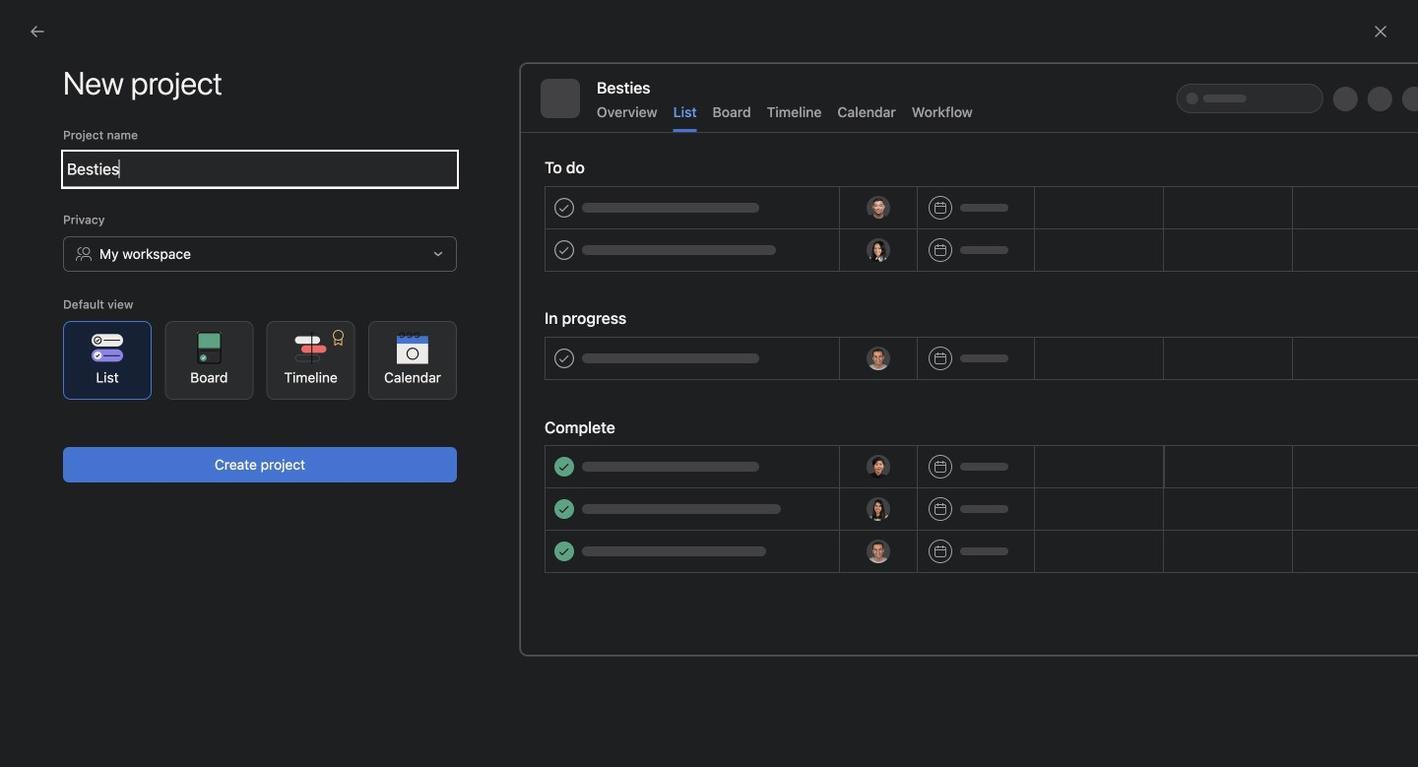Task type: locate. For each thing, give the bounding box(es) containing it.
close image
[[1373, 24, 1389, 39]]

insights element
[[0, 179, 236, 313]]

projects element
[[0, 384, 236, 487]]

list item
[[860, 341, 1112, 401], [269, 413, 820, 449], [269, 449, 820, 484]]

starred element
[[0, 313, 236, 384]]

None text field
[[63, 152, 457, 187]]

line_and_symbols image
[[880, 430, 903, 454]]

rocket image
[[1131, 359, 1155, 383]]

mark complete image
[[289, 455, 312, 478]]



Task type: vqa. For each thing, say whether or not it's contained in the screenshot.
Office in the Edit form DIALOG
no



Task type: describe. For each thing, give the bounding box(es) containing it.
hide sidebar image
[[26, 16, 41, 32]]

global element
[[0, 48, 236, 166]]

Mark complete checkbox
[[289, 455, 312, 478]]

this is a preview of your project image
[[520, 63, 1418, 656]]

go back image
[[30, 24, 45, 39]]

add profile photo image
[[293, 294, 340, 341]]



